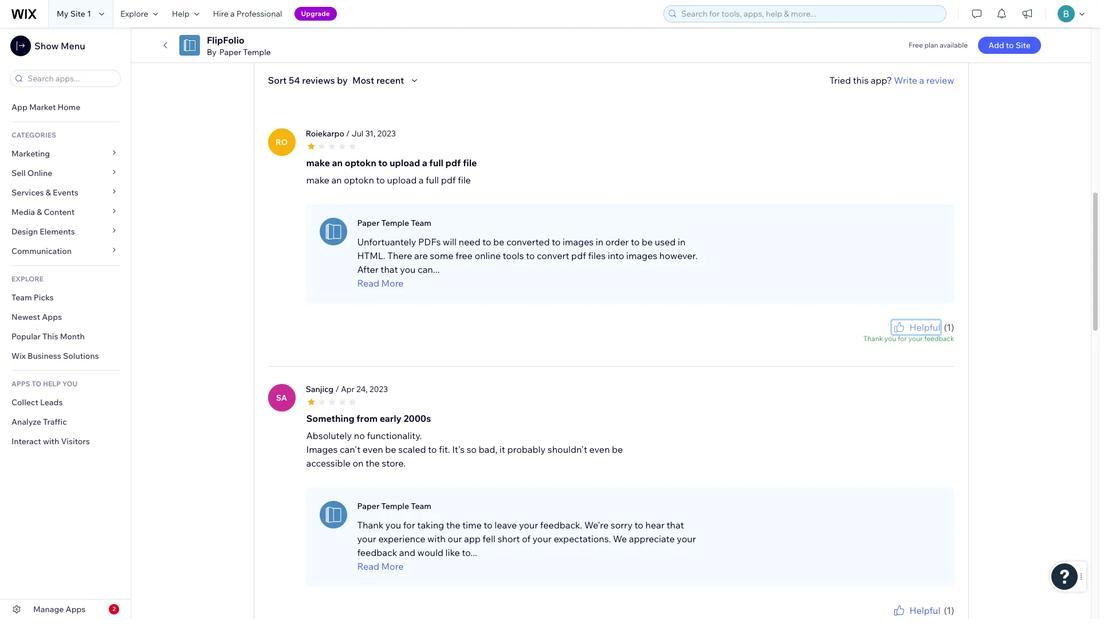 Task type: describe. For each thing, give the bounding box(es) containing it.
professional
[[237, 9, 282, 19]]

roiekarpo
[[306, 128, 344, 138]]

appreciate
[[629, 533, 675, 544]]

need
[[459, 236, 481, 247]]

fit.
[[439, 443, 450, 455]]

short
[[498, 533, 520, 544]]

apps
[[11, 379, 30, 388]]

sell online link
[[0, 163, 131, 183]]

pdfs
[[418, 236, 441, 247]]

1 horizontal spatial feedback
[[925, 334, 955, 343]]

show menu button
[[10, 36, 85, 56]]

0 vertical spatial pdf
[[446, 157, 461, 168]]

1 vertical spatial images
[[627, 250, 658, 261]]

business
[[28, 351, 61, 361]]

thank you for your feedback
[[864, 334, 955, 343]]

to
[[32, 379, 41, 388]]

convert
[[537, 250, 569, 261]]

team for make an optokn to upload a full pdf file make an optokn to upload a full pdf file
[[411, 218, 431, 228]]

marketing
[[11, 148, 50, 159]]

paper temple image
[[320, 501, 347, 528]]

paper temple image
[[320, 218, 347, 245]]

1 vertical spatial full
[[426, 174, 439, 185]]

be up the online
[[494, 236, 505, 247]]

after
[[357, 263, 379, 275]]

/ for from
[[336, 384, 339, 394]]

team picks link
[[0, 288, 131, 307]]

1 in from the left
[[596, 236, 604, 247]]

menu
[[61, 40, 85, 52]]

0 horizontal spatial on
[[299, 16, 310, 28]]

paper temple team for thank
[[357, 501, 431, 511]]

2023 for optokn
[[377, 128, 396, 138]]

hear
[[646, 519, 665, 531]]

thank for thank you for taking the time to leave your feedback. we're sorry to hear that your experience with our app fell short of your expectations. we appreciate your feedback and would like to... read more
[[357, 519, 384, 531]]

our
[[448, 533, 462, 544]]

0 horizontal spatial images
[[563, 236, 594, 247]]

to inside button
[[1006, 40, 1014, 50]]

services & events link
[[0, 183, 131, 202]]

month
[[60, 331, 85, 342]]

apps to help you
[[11, 379, 78, 388]]

0 vertical spatial optokn
[[345, 157, 376, 168]]

something from early 2000s absolutely no functionality. images can't even be scaled to fit. it's so bad, it probably shouldn't even be accessible on the store.
[[306, 412, 623, 469]]

1 vertical spatial 54
[[289, 74, 300, 86]]

would
[[418, 547, 444, 558]]

1 vertical spatial upload
[[387, 174, 417, 185]]

the inside something from early 2000s absolutely no functionality. images can't even be scaled to fit. it's so bad, it probably shouldn't even be accessible on the store.
[[366, 457, 380, 469]]

wix business solutions
[[11, 351, 99, 361]]

2 make from the top
[[306, 174, 329, 185]]

sanjicg
[[306, 384, 334, 394]]

paper inside the "flipfolio by paper temple"
[[219, 47, 241, 57]]

team for something from early 2000s absolutely no functionality. images can't even be scaled to fit. it's so bad, it probably shouldn't even be accessible on the store.
[[411, 501, 431, 511]]

add
[[989, 40, 1005, 50]]

24,
[[357, 384, 368, 394]]

Search for tools, apps, help & more... field
[[678, 6, 943, 22]]

you for thank you for your feedback
[[885, 334, 897, 343]]

2 even from the left
[[590, 443, 610, 455]]

team picks
[[11, 292, 54, 303]]

app?
[[871, 74, 892, 86]]

pdf inside unfortuantely pdfs will need to be converted to images in order to be used in html. there are some free online tools to convert pdf files into images however. after that you can... read more
[[572, 250, 586, 261]]

paper for something
[[357, 501, 380, 511]]

market
[[29, 102, 56, 112]]

help
[[43, 379, 61, 388]]

this
[[853, 74, 869, 86]]

temple for make an optokn to upload a full pdf file
[[381, 218, 409, 228]]

free
[[909, 41, 923, 49]]

leads
[[40, 397, 63, 408]]

used
[[655, 236, 676, 247]]

temple for something from early 2000s
[[381, 501, 409, 511]]

paper temple team for unfortuantely
[[357, 218, 431, 228]]

app market home link
[[0, 97, 131, 117]]

feedback inside 'thank you for taking the time to leave your feedback. we're sorry to hear that your experience with our app fell short of your expectations. we appreciate your feedback and would like to... read more'
[[357, 547, 397, 558]]

2
[[112, 605, 116, 613]]

reviews)
[[325, 16, 361, 28]]

1 even from the left
[[363, 443, 383, 455]]

2023 for early
[[370, 384, 388, 394]]

most recent button
[[352, 73, 421, 87]]

1 make from the top
[[306, 157, 330, 168]]

interact
[[11, 436, 41, 447]]

help button
[[165, 0, 206, 28]]

flipfolio
[[207, 34, 245, 46]]

newest apps
[[11, 312, 62, 322]]

thank you for taking the time to leave your feedback. we're sorry to hear that your experience with our app fell short of your expectations. we appreciate your feedback and would like to... read more
[[357, 519, 696, 572]]

recent
[[377, 74, 404, 86]]

sell online
[[11, 168, 52, 178]]

events
[[53, 187, 78, 198]]

this
[[42, 331, 58, 342]]

into
[[608, 250, 624, 261]]

be up store.
[[385, 443, 396, 455]]

0 vertical spatial file
[[463, 157, 477, 168]]

review
[[927, 74, 955, 86]]

upgrade
[[301, 9, 330, 18]]

no
[[354, 430, 365, 441]]

explore
[[120, 9, 148, 19]]

visitors
[[61, 436, 90, 447]]

content
[[44, 207, 75, 217]]

ro
[[276, 137, 288, 147]]

something
[[306, 412, 355, 424]]

order
[[606, 236, 629, 247]]

be left the used
[[642, 236, 653, 247]]

0 horizontal spatial site
[[70, 9, 85, 19]]

helpful for thank you for taking the time to leave your feedback. we're sorry to hear that your experience with our app fell short of your expectations. we appreciate your feedback and would like to... read more
[[910, 604, 941, 616]]

available
[[940, 41, 968, 49]]

scaled
[[398, 443, 426, 455]]

design elements link
[[0, 222, 131, 241]]

online
[[475, 250, 501, 261]]

my
[[57, 9, 69, 19]]

manage apps
[[33, 604, 86, 614]]

solutions
[[63, 351, 99, 361]]

media & content
[[11, 207, 75, 217]]

are
[[414, 250, 428, 261]]

can't
[[340, 443, 361, 455]]

marketing link
[[0, 144, 131, 163]]

to inside something from early 2000s absolutely no functionality. images can't even be scaled to fit. it's so bad, it probably shouldn't even be accessible on the store.
[[428, 443, 437, 455]]

that inside 'thank you for taking the time to leave your feedback. we're sorry to hear that your experience with our app fell short of your expectations. we appreciate your feedback and would like to... read more'
[[667, 519, 684, 531]]

31,
[[365, 128, 376, 138]]

online
[[27, 168, 52, 178]]

you inside unfortuantely pdfs will need to be converted to images in order to be used in html. there are some free online tools to convert pdf files into images however. after that you can... read more
[[400, 263, 416, 275]]

0 vertical spatial upload
[[390, 157, 420, 168]]

1
[[87, 9, 91, 19]]

& for events
[[46, 187, 51, 198]]

2 in from the left
[[678, 236, 686, 247]]

the inside 'thank you for taking the time to leave your feedback. we're sorry to hear that your experience with our app fell short of your expectations. we appreciate your feedback and would like to... read more'
[[446, 519, 461, 531]]

(1) for thank you for taking the time to leave your feedback. we're sorry to hear that your experience with our app fell short of your expectations. we appreciate your feedback and would like to... read more
[[944, 604, 955, 616]]

html.
[[357, 250, 386, 261]]

for for your
[[898, 334, 907, 343]]

time
[[463, 519, 482, 531]]

site inside button
[[1016, 40, 1031, 50]]

wix
[[11, 351, 26, 361]]

sanjicg / apr 24, 2023
[[306, 384, 388, 394]]

be right shouldn't
[[612, 443, 623, 455]]

it's
[[452, 443, 465, 455]]

most recent
[[352, 74, 404, 86]]



Task type: vqa. For each thing, say whether or not it's contained in the screenshot.
Reach the right target audience Create specific groups of contacts that update automatically Send personalized email campaigns to drive sales and build trust Get to know your high-value customers, potential leads and more
no



Task type: locate. For each thing, give the bounding box(es) containing it.
services & events
[[11, 187, 78, 198]]

0 vertical spatial paper
[[219, 47, 241, 57]]

store.
[[382, 457, 406, 469]]

/ left apr
[[336, 384, 339, 394]]

thank for thank you for your feedback
[[864, 334, 883, 343]]

1 vertical spatial pdf
[[441, 174, 456, 185]]

more for after
[[381, 277, 404, 289]]

& for content
[[37, 207, 42, 217]]

0 horizontal spatial /
[[336, 384, 339, 394]]

0 horizontal spatial thank
[[357, 519, 384, 531]]

1 vertical spatial paper
[[357, 218, 380, 228]]

0 horizontal spatial the
[[366, 457, 380, 469]]

read down experience
[[357, 560, 379, 572]]

2023 right 24,
[[370, 384, 388, 394]]

1 vertical spatial &
[[37, 207, 42, 217]]

1 vertical spatial you
[[885, 334, 897, 343]]

with inside 'thank you for taking the time to leave your feedback. we're sorry to hear that your experience with our app fell short of your expectations. we appreciate your feedback and would like to... read more'
[[428, 533, 446, 544]]

0 vertical spatial images
[[563, 236, 594, 247]]

categories
[[11, 131, 56, 139]]

help
[[172, 9, 190, 19]]

read down after
[[357, 277, 379, 289]]

apps right manage
[[66, 604, 86, 614]]

1 vertical spatial for
[[403, 519, 415, 531]]

0 vertical spatial thank
[[864, 334, 883, 343]]

the
[[366, 457, 380, 469], [446, 519, 461, 531]]

19
[[961, 22, 969, 31]]

apps
[[42, 312, 62, 322], [66, 604, 86, 614]]

by
[[337, 74, 348, 86]]

0 vertical spatial (1)
[[944, 321, 955, 333]]

helpful button
[[893, 320, 941, 334], [893, 603, 941, 617]]

manage
[[33, 604, 64, 614]]

sorry
[[611, 519, 633, 531]]

1 vertical spatial optokn
[[344, 174, 374, 185]]

1 vertical spatial read more button
[[357, 559, 701, 573]]

1 helpful from the top
[[910, 321, 941, 333]]

& right media on the top left
[[37, 207, 42, 217]]

1 vertical spatial make
[[306, 174, 329, 185]]

collect leads
[[11, 397, 63, 408]]

1 horizontal spatial thank
[[864, 334, 883, 343]]

2 read more button from the top
[[357, 559, 701, 573]]

2 vertical spatial team
[[411, 501, 431, 511]]

roiekarpo / jul 31, 2023
[[306, 128, 396, 138]]

0 vertical spatial /
[[346, 128, 350, 138]]

2 (1) from the top
[[944, 604, 955, 616]]

experience
[[379, 533, 426, 544]]

0 vertical spatial with
[[43, 436, 59, 447]]

that inside unfortuantely pdfs will need to be converted to images in order to be used in html. there are some free online tools to convert pdf files into images however. after that you can... read more
[[381, 263, 398, 275]]

2 helpful button from the top
[[893, 603, 941, 617]]

helpful button for unfortuantely pdfs will need to be converted to images in order to be used in html. there are some free online tools to convert pdf files into images however. after that you can... read more
[[893, 320, 941, 334]]

absolutely
[[306, 430, 352, 441]]

site left 1
[[70, 9, 85, 19]]

apps inside the newest apps link
[[42, 312, 62, 322]]

by
[[207, 47, 217, 57]]

on right (based
[[299, 16, 310, 28]]

temple up the unfortuantely
[[381, 218, 409, 228]]

we
[[613, 533, 627, 544]]

wix business solutions link
[[0, 346, 131, 366]]

team
[[411, 218, 431, 228], [11, 292, 32, 303], [411, 501, 431, 511]]

1 vertical spatial helpful button
[[893, 603, 941, 617]]

1 vertical spatial team
[[11, 292, 32, 303]]

paper right paper temple image
[[357, 501, 380, 511]]

images right into
[[627, 250, 658, 261]]

2 paper temple team from the top
[[357, 501, 431, 511]]

0 vertical spatial full
[[430, 157, 444, 168]]

communication link
[[0, 241, 131, 261]]

paper up the unfortuantely
[[357, 218, 380, 228]]

apr
[[341, 384, 355, 394]]

read more button for of
[[357, 559, 701, 573]]

newest
[[11, 312, 40, 322]]

read more button down tools
[[357, 276, 701, 290]]

write
[[894, 74, 918, 86]]

app
[[11, 102, 27, 112]]

1 vertical spatial feedback
[[357, 547, 397, 558]]

early
[[380, 412, 402, 424]]

even right shouldn't
[[590, 443, 610, 455]]

0 vertical spatial feedback
[[925, 334, 955, 343]]

1 vertical spatial on
[[353, 457, 364, 469]]

1 read more button from the top
[[357, 276, 701, 290]]

more down the and
[[381, 560, 404, 572]]

0 vertical spatial read more button
[[357, 276, 701, 290]]

home
[[58, 102, 80, 112]]

0 vertical spatial for
[[898, 334, 907, 343]]

we're
[[585, 519, 609, 531]]

sell
[[11, 168, 26, 178]]

0 vertical spatial team
[[411, 218, 431, 228]]

media
[[11, 207, 35, 217]]

with down traffic
[[43, 436, 59, 447]]

0 vertical spatial &
[[46, 187, 51, 198]]

0 vertical spatial that
[[381, 263, 398, 275]]

1 more from the top
[[381, 277, 404, 289]]

team up taking
[[411, 501, 431, 511]]

the left store.
[[366, 457, 380, 469]]

and
[[399, 547, 416, 558]]

read for thank you for taking the time to leave your feedback. we're sorry to hear that your experience with our app fell short of your expectations. we appreciate your feedback and would like to... read more
[[357, 560, 379, 572]]

team up the pdfs
[[411, 218, 431, 228]]

2 vertical spatial pdf
[[572, 250, 586, 261]]

1 vertical spatial paper temple team
[[357, 501, 431, 511]]

/ left jul at the left top
[[346, 128, 350, 138]]

an
[[332, 157, 343, 168], [332, 174, 342, 185]]

(1)
[[944, 321, 955, 333], [944, 604, 955, 616]]

you inside 'thank you for taking the time to leave your feedback. we're sorry to hear that your experience with our app fell short of your expectations. we appreciate your feedback and would like to... read more'
[[386, 519, 401, 531]]

1 horizontal spatial even
[[590, 443, 610, 455]]

sort
[[268, 74, 287, 86]]

with inside sidebar element
[[43, 436, 59, 447]]

more inside unfortuantely pdfs will need to be converted to images in order to be used in html. there are some free online tools to convert pdf files into images however. after that you can... read more
[[381, 277, 404, 289]]

1 horizontal spatial /
[[346, 128, 350, 138]]

that right hear
[[667, 519, 684, 531]]

1 vertical spatial 2023
[[370, 384, 388, 394]]

0 horizontal spatial with
[[43, 436, 59, 447]]

1 vertical spatial that
[[667, 519, 684, 531]]

show menu
[[34, 40, 85, 52]]

even
[[363, 443, 383, 455], [590, 443, 610, 455]]

plan
[[925, 41, 939, 49]]

0 vertical spatial temple
[[243, 47, 271, 57]]

0 vertical spatial 2023
[[377, 128, 396, 138]]

0 vertical spatial 54
[[312, 16, 323, 28]]

there
[[388, 250, 412, 261]]

temple down flipfolio
[[243, 47, 271, 57]]

0 vertical spatial paper temple team
[[357, 218, 431, 228]]

1 vertical spatial thank
[[357, 519, 384, 531]]

0 vertical spatial you
[[400, 263, 416, 275]]

images
[[306, 443, 338, 455]]

helpful for unfortuantely pdfs will need to be converted to images in order to be used in html. there are some free online tools to convert pdf files into images however. after that you can... read more
[[910, 321, 941, 333]]

0 horizontal spatial for
[[403, 519, 415, 531]]

1 horizontal spatial in
[[678, 236, 686, 247]]

media & content link
[[0, 202, 131, 222]]

2 vertical spatial you
[[386, 519, 401, 531]]

0 vertical spatial make
[[306, 157, 330, 168]]

bad,
[[479, 443, 498, 455]]

for for taking
[[403, 519, 415, 531]]

read for unfortuantely pdfs will need to be converted to images in order to be used in html. there are some free online tools to convert pdf files into images however. after that you can... read more
[[357, 277, 379, 289]]

on down the can't
[[353, 457, 364, 469]]

for inside 'thank you for taking the time to leave your feedback. we're sorry to hear that your experience with our app fell short of your expectations. we appreciate your feedback and would like to... read more'
[[403, 519, 415, 531]]

0 horizontal spatial &
[[37, 207, 42, 217]]

1 read from the top
[[357, 277, 379, 289]]

the up 'our'
[[446, 519, 461, 531]]

1 vertical spatial the
[[446, 519, 461, 531]]

apps for manage apps
[[66, 604, 86, 614]]

1 vertical spatial site
[[1016, 40, 1031, 50]]

1 (1) from the top
[[944, 321, 955, 333]]

can...
[[418, 263, 440, 275]]

in up the files
[[596, 236, 604, 247]]

sidebar element
[[0, 28, 131, 619]]

0 vertical spatial apps
[[42, 312, 62, 322]]

1 horizontal spatial 54
[[312, 16, 323, 28]]

1 horizontal spatial apps
[[66, 604, 86, 614]]

make
[[306, 157, 330, 168], [306, 174, 329, 185]]

with down taking
[[428, 533, 446, 544]]

analyze traffic link
[[0, 412, 131, 432]]

0 vertical spatial site
[[70, 9, 85, 19]]

1 horizontal spatial on
[[353, 457, 364, 469]]

0 vertical spatial more
[[381, 277, 404, 289]]

even down no
[[363, 443, 383, 455]]

apps for newest apps
[[42, 312, 62, 322]]

1 vertical spatial apps
[[66, 604, 86, 614]]

flipfolio by paper temple
[[207, 34, 271, 57]]

0 horizontal spatial that
[[381, 263, 398, 275]]

files
[[588, 250, 606, 261]]

0 horizontal spatial in
[[596, 236, 604, 247]]

paper down flipfolio
[[219, 47, 241, 57]]

temple
[[243, 47, 271, 57], [381, 218, 409, 228], [381, 501, 409, 511]]

it
[[500, 443, 505, 455]]

sa
[[276, 392, 287, 403]]

paper temple team up the unfortuantely
[[357, 218, 431, 228]]

1 horizontal spatial for
[[898, 334, 907, 343]]

temple up experience
[[381, 501, 409, 511]]

2 vertical spatial temple
[[381, 501, 409, 511]]

read inside unfortuantely pdfs will need to be converted to images in order to be used in html. there are some free online tools to convert pdf files into images however. after that you can... read more
[[357, 277, 379, 289]]

2 read from the top
[[357, 560, 379, 572]]

0 horizontal spatial apps
[[42, 312, 62, 322]]

(1) for unfortuantely pdfs will need to be converted to images in order to be used in html. there are some free online tools to convert pdf files into images however. after that you can... read more
[[944, 321, 955, 333]]

0 horizontal spatial even
[[363, 443, 383, 455]]

flipfolio logo image
[[179, 35, 200, 56]]

1 paper temple team from the top
[[357, 218, 431, 228]]

taking
[[417, 519, 444, 531]]

more down there
[[381, 277, 404, 289]]

1 helpful button from the top
[[893, 320, 941, 334]]

design elements
[[11, 226, 75, 237]]

2 more from the top
[[381, 560, 404, 572]]

/ for an
[[346, 128, 350, 138]]

thank inside 'thank you for taking the time to leave your feedback. we're sorry to hear that your experience with our app fell short of your expectations. we appreciate your feedback and would like to... read more'
[[357, 519, 384, 531]]

&
[[46, 187, 51, 198], [37, 207, 42, 217]]

1 horizontal spatial the
[[446, 519, 461, 531]]

team inside sidebar element
[[11, 292, 32, 303]]

more inside 'thank you for taking the time to leave your feedback. we're sorry to hear that your experience with our app fell short of your expectations. we appreciate your feedback and would like to... read more'
[[381, 560, 404, 572]]

0 vertical spatial the
[[366, 457, 380, 469]]

0 horizontal spatial 54
[[289, 74, 300, 86]]

app
[[464, 533, 481, 544]]

1 vertical spatial (1)
[[944, 604, 955, 616]]

1 vertical spatial an
[[332, 174, 342, 185]]

on inside something from early 2000s absolutely no functionality. images can't even be scaled to fit. it's so bad, it probably shouldn't even be accessible on the store.
[[353, 457, 364, 469]]

0 vertical spatial helpful button
[[893, 320, 941, 334]]

2 vertical spatial paper
[[357, 501, 380, 511]]

54 right sort
[[289, 74, 300, 86]]

temple inside the "flipfolio by paper temple"
[[243, 47, 271, 57]]

1 vertical spatial file
[[458, 174, 471, 185]]

traffic
[[43, 417, 67, 427]]

collect leads link
[[0, 393, 131, 412]]

0 vertical spatial helpful
[[910, 321, 941, 333]]

interact with visitors link
[[0, 432, 131, 451]]

most
[[352, 74, 374, 86]]

more for and
[[381, 560, 404, 572]]

team down explore on the top of page
[[11, 292, 32, 303]]

you
[[400, 263, 416, 275], [885, 334, 897, 343], [386, 519, 401, 531]]

on
[[299, 16, 310, 28], [353, 457, 364, 469]]

leave
[[495, 519, 517, 531]]

read more button for to
[[357, 276, 701, 290]]

1 vertical spatial /
[[336, 384, 339, 394]]

0 vertical spatial read
[[357, 277, 379, 289]]

site right add
[[1016, 40, 1031, 50]]

1 vertical spatial more
[[381, 560, 404, 572]]

read inside 'thank you for taking the time to leave your feedback. we're sorry to hear that your experience with our app fell short of your expectations. we appreciate your feedback and would like to... read more'
[[357, 560, 379, 572]]

paper for make
[[357, 218, 380, 228]]

app market home
[[11, 102, 80, 112]]

read more button down 'of'
[[357, 559, 701, 573]]

popular
[[11, 331, 41, 342]]

read
[[357, 277, 379, 289], [357, 560, 379, 572]]

my site 1
[[57, 9, 91, 19]]

1 horizontal spatial that
[[667, 519, 684, 531]]

paper temple team up experience
[[357, 501, 431, 511]]

hire
[[213, 9, 229, 19]]

feedback
[[925, 334, 955, 343], [357, 547, 397, 558]]

1 horizontal spatial site
[[1016, 40, 1031, 50]]

& left events at the top
[[46, 187, 51, 198]]

2 helpful from the top
[[910, 604, 941, 616]]

images up the files
[[563, 236, 594, 247]]

you for thank you for taking the time to leave your feedback. we're sorry to hear that your experience with our app fell short of your expectations. we appreciate your feedback and would like to... read more
[[386, 519, 401, 531]]

2023 right 31,
[[377, 128, 396, 138]]

thank
[[864, 334, 883, 343], [357, 519, 384, 531]]

0 horizontal spatial feedback
[[357, 547, 397, 558]]

helpful button for thank you for taking the time to leave your feedback. we're sorry to hear that your experience with our app fell short of your expectations. we appreciate your feedback and would like to... read more
[[893, 603, 941, 617]]

0 vertical spatial an
[[332, 157, 343, 168]]

collect
[[11, 397, 38, 408]]

in up however.
[[678, 236, 686, 247]]

0 vertical spatial on
[[299, 16, 310, 28]]

images
[[563, 236, 594, 247], [627, 250, 658, 261]]

1 horizontal spatial with
[[428, 533, 446, 544]]

popular this month
[[11, 331, 85, 342]]

unfortuantely
[[357, 236, 416, 247]]

jul
[[352, 128, 364, 138]]

1 horizontal spatial &
[[46, 187, 51, 198]]

1 vertical spatial temple
[[381, 218, 409, 228]]

1 vertical spatial with
[[428, 533, 446, 544]]

1 horizontal spatial images
[[627, 250, 658, 261]]

Search apps... field
[[24, 71, 117, 87]]

1 vertical spatial helpful
[[910, 604, 941, 616]]

/
[[346, 128, 350, 138], [336, 384, 339, 394]]

1 vertical spatial read
[[357, 560, 379, 572]]

that down there
[[381, 263, 398, 275]]

54 left reviews)
[[312, 16, 323, 28]]

apps up the this
[[42, 312, 62, 322]]



